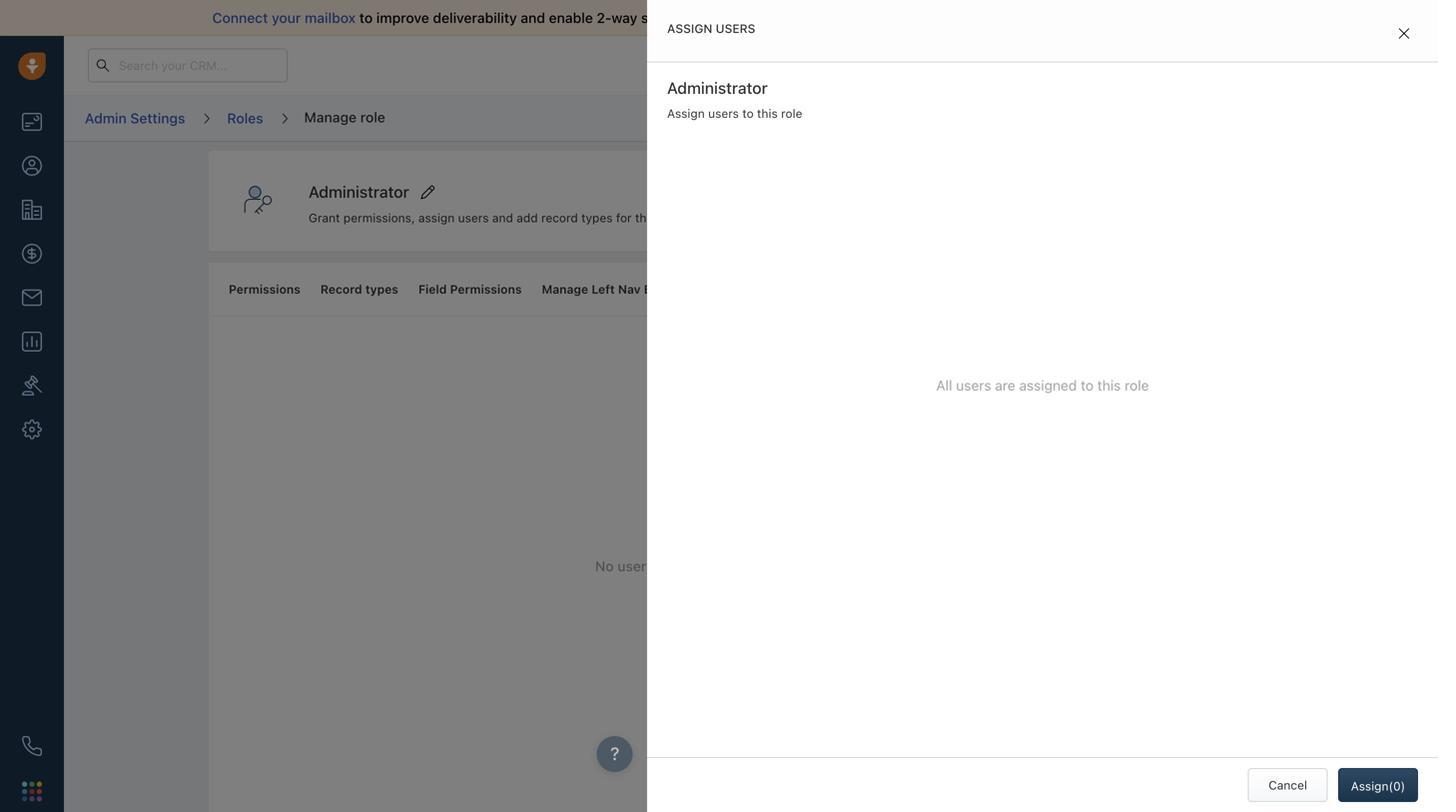 Task type: vqa. For each thing, say whether or not it's contained in the screenshot.
topmost Forecasting
no



Task type: locate. For each thing, give the bounding box(es) containing it.
deliverability
[[433, 9, 517, 26]]

0 vertical spatial manage
[[304, 109, 357, 125]]

1 vertical spatial assigned
[[682, 558, 741, 574]]

types
[[581, 211, 613, 225], [365, 282, 398, 296]]

1 vertical spatial manage
[[542, 282, 588, 296]]

your
[[272, 9, 301, 26]]

record types
[[321, 282, 398, 296]]

0 vertical spatial role.
[[659, 211, 684, 225]]

improve
[[376, 9, 429, 26]]

are for all
[[995, 377, 1016, 394]]

administrator up permissions, at the left top of page
[[309, 182, 409, 201]]

2 horizontal spatial role
[[1125, 377, 1149, 394]]

1 permissions from the left
[[229, 282, 301, 296]]

1 vertical spatial types
[[365, 282, 398, 296]]

1 horizontal spatial and
[[521, 9, 545, 26]]

email
[[693, 9, 728, 26]]

your trial ends in 21 days
[[903, 58, 1034, 71]]

and left the 'add'
[[492, 211, 513, 225]]

permissions left record
[[229, 282, 301, 296]]

1 vertical spatial administrator
[[309, 182, 409, 201]]

types right record
[[365, 282, 398, 296]]

assign(0)
[[1351, 779, 1406, 793]]

are
[[995, 377, 1016, 394], [657, 558, 678, 574]]

0 horizontal spatial assigned
[[682, 558, 741, 574]]

assigned inside administrator dialog
[[1019, 377, 1077, 394]]

manage left "left"
[[542, 282, 588, 296]]

ends
[[954, 58, 979, 71]]

enable
[[549, 9, 593, 26]]

manage
[[304, 109, 357, 125], [542, 282, 588, 296]]

1 vertical spatial and
[[492, 211, 513, 225]]

bar
[[644, 282, 664, 296]]

no
[[595, 558, 614, 574]]

and
[[521, 9, 545, 26], [492, 211, 513, 225]]

administrator for administrator
[[309, 182, 409, 201]]

permissions right field
[[450, 282, 522, 296]]

0 horizontal spatial permissions
[[229, 282, 301, 296]]

1 horizontal spatial are
[[995, 377, 1016, 394]]

to
[[359, 9, 373, 26], [742, 106, 754, 120], [1081, 377, 1094, 394], [745, 558, 758, 574]]

1 vertical spatial are
[[657, 558, 678, 574]]

roles
[[227, 110, 263, 126]]

administrator up assign
[[667, 78, 768, 97]]

0 horizontal spatial manage
[[304, 109, 357, 125]]

in
[[982, 58, 992, 71]]

manage right roles
[[304, 109, 357, 125]]

admin settings
[[85, 110, 185, 126]]

administrator
[[667, 78, 768, 97], [309, 182, 409, 201]]

record
[[541, 211, 578, 225]]

1 vertical spatial role.
[[790, 558, 819, 574]]

users inside administrator assign users to this role
[[708, 106, 739, 120]]

record types link
[[321, 263, 398, 316]]

assign
[[418, 211, 455, 225]]

administrator inside administrator assign users to this role
[[667, 78, 768, 97]]

users
[[708, 106, 739, 120], [458, 211, 489, 225], [956, 377, 991, 394], [618, 558, 654, 574]]

0 horizontal spatial types
[[365, 282, 398, 296]]

assigned
[[1019, 377, 1077, 394], [682, 558, 741, 574]]

0 horizontal spatial are
[[657, 558, 678, 574]]

what's new image
[[1296, 57, 1309, 71]]

are right all
[[995, 377, 1016, 394]]

0 horizontal spatial administrator
[[309, 182, 409, 201]]

role.
[[659, 211, 684, 225], [790, 558, 819, 574]]

are inside administrator dialog
[[995, 377, 1016, 394]]

permissions
[[229, 282, 301, 296], [450, 282, 522, 296]]

0 vertical spatial are
[[995, 377, 1016, 394]]

1 horizontal spatial administrator
[[667, 78, 768, 97]]

field
[[418, 282, 447, 296]]

0 vertical spatial administrator
[[667, 78, 768, 97]]

are right no
[[657, 558, 678, 574]]

settings
[[130, 110, 185, 126]]

role
[[781, 106, 803, 120], [360, 109, 385, 125], [1125, 377, 1149, 394]]

1 horizontal spatial permissions
[[450, 282, 522, 296]]

this inside administrator assign users to this role
[[757, 106, 778, 120]]

field permissions link
[[418, 263, 522, 316]]

cancel
[[1269, 778, 1308, 792]]

this
[[757, 106, 778, 120], [635, 211, 656, 225], [1098, 377, 1121, 394], [762, 558, 786, 574]]

manage role
[[304, 109, 385, 125]]

0 horizontal spatial and
[[492, 211, 513, 225]]

and left enable
[[521, 9, 545, 26]]

to inside administrator assign users to this role
[[742, 106, 754, 120]]

0 horizontal spatial role.
[[659, 211, 684, 225]]

types left the for
[[581, 211, 613, 225]]

1 horizontal spatial types
[[581, 211, 613, 225]]

2-
[[597, 9, 612, 26]]

plans
[[1119, 58, 1150, 72]]

1 horizontal spatial role
[[781, 106, 803, 120]]

record
[[321, 282, 362, 296]]

explore plans
[[1072, 58, 1150, 72]]

grant permissions, assign users and add record types for this role.
[[309, 211, 684, 225]]

0 vertical spatial assigned
[[1019, 377, 1077, 394]]

1 horizontal spatial assigned
[[1019, 377, 1077, 394]]

0 vertical spatial and
[[521, 9, 545, 26]]

manage for manage left nav bar
[[542, 282, 588, 296]]

1 horizontal spatial manage
[[542, 282, 588, 296]]

2 permissions from the left
[[450, 282, 522, 296]]

manage left nav bar link
[[542, 263, 664, 316]]



Task type: describe. For each thing, give the bounding box(es) containing it.
assigned for role.
[[682, 558, 741, 574]]

properties image
[[22, 376, 42, 396]]

manage left nav bar
[[542, 282, 664, 296]]

permissions,
[[343, 211, 415, 225]]

way
[[612, 9, 638, 26]]

connect
[[212, 9, 268, 26]]

left
[[592, 282, 615, 296]]

assign
[[667, 21, 713, 35]]

add
[[517, 211, 538, 225]]

explore plans link
[[1061, 53, 1161, 77]]

manage for manage role
[[304, 109, 357, 125]]

all
[[936, 377, 952, 394]]

connect your mailbox to improve deliverability and enable 2-way sync of email conversations.
[[212, 9, 828, 26]]

trial
[[930, 58, 951, 71]]

assign users
[[667, 21, 756, 35]]

Search your CRM... text field
[[88, 48, 288, 82]]

cancel button
[[1248, 768, 1328, 802]]

administrator dialog
[[647, 0, 1438, 812]]

explore
[[1072, 58, 1115, 72]]

21
[[995, 58, 1007, 71]]

grant
[[309, 211, 340, 225]]

phone image
[[22, 736, 42, 756]]

0 vertical spatial types
[[581, 211, 613, 225]]

admin
[[85, 110, 127, 126]]

assigned for role
[[1019, 377, 1077, 394]]

roles link
[[226, 103, 264, 134]]

administrator for administrator assign users to this role
[[667, 78, 768, 97]]

no users are assigned to this role.
[[595, 558, 819, 574]]

your
[[903, 58, 927, 71]]

1 horizontal spatial role.
[[790, 558, 819, 574]]

days
[[1010, 58, 1034, 71]]

field permissions
[[418, 282, 522, 296]]

role inside administrator assign users to this role
[[781, 106, 803, 120]]

assign(0) button
[[1338, 768, 1418, 802]]

users
[[716, 21, 756, 35]]

send email image
[[1252, 59, 1266, 72]]

freshworks switcher image
[[22, 781, 42, 801]]

phone element
[[12, 726, 52, 766]]

permissions link
[[229, 263, 301, 316]]

of
[[676, 9, 689, 26]]

administrator assign users to this role
[[667, 78, 803, 120]]

for
[[616, 211, 632, 225]]

conversations.
[[732, 9, 828, 26]]

mailbox
[[305, 9, 356, 26]]

are for no
[[657, 558, 678, 574]]

sync
[[641, 9, 672, 26]]

assign
[[667, 106, 705, 120]]

0 horizontal spatial role
[[360, 109, 385, 125]]

nav
[[618, 282, 641, 296]]

admin settings link
[[84, 103, 186, 134]]

all users are assigned to this role
[[936, 377, 1149, 394]]

connect your mailbox link
[[212, 9, 359, 26]]



